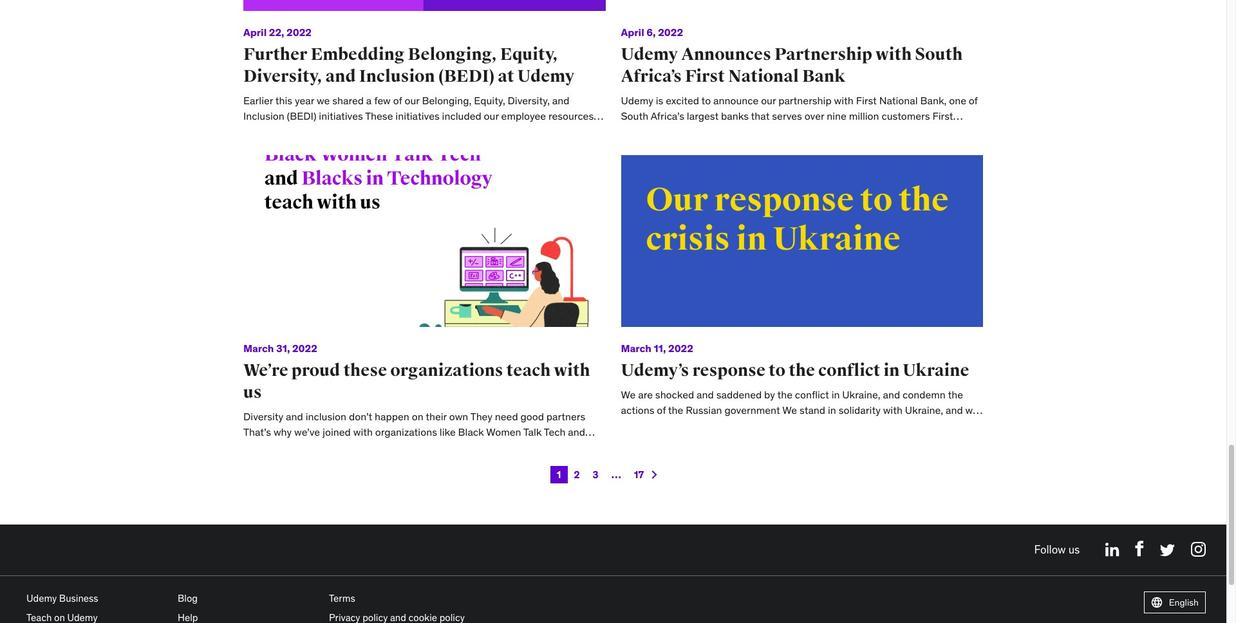 Task type: vqa. For each thing, say whether or not it's contained in the screenshot.
'Further'
yes



Task type: describe. For each thing, give the bounding box(es) containing it.
udemy's response to the conflict in ukraine
[[621, 360, 970, 381]]

with inside 'udemy announces partnership with south africa's first national bank'
[[876, 44, 912, 65]]

terms
[[329, 592, 355, 604]]

national
[[728, 66, 799, 87]]

udemy business link
[[26, 592, 98, 604]]

inclusion
[[359, 66, 435, 87]]

conflict
[[818, 360, 881, 381]]

announces
[[681, 44, 771, 65]]

2
[[574, 469, 580, 481]]

3 link
[[586, 466, 605, 483]]

english
[[1169, 597, 1199, 608]]

further embedding belonging, equity, diversity, and inclusion (bedi) at udemy
[[243, 44, 575, 87]]

the
[[789, 360, 815, 381]]

equity,
[[500, 44, 558, 65]]

facebook button image
[[1136, 541, 1145, 557]]

south
[[915, 44, 963, 65]]

in
[[884, 360, 900, 381]]

diversity,
[[243, 66, 322, 87]]

us inside "we're proud these organizations teach with us"
[[243, 382, 262, 403]]

we're proud these organizations teach with us link
[[243, 360, 590, 403]]

embedding
[[311, 44, 405, 65]]

we're
[[243, 360, 288, 381]]

april for april 6, 2022
[[621, 26, 644, 39]]

april 22, 2022
[[243, 26, 312, 39]]

response
[[693, 360, 766, 381]]

march 31, 2022
[[243, 342, 317, 355]]

instagram button image
[[1191, 542, 1206, 557]]

proud
[[292, 360, 340, 381]]

twitter button image
[[1160, 544, 1176, 557]]

1 horizontal spatial us
[[1069, 543, 1080, 557]]

follow us
[[1034, 543, 1080, 557]]

17 link
[[628, 466, 651, 483]]

march for we're proud these organizations teach with us
[[243, 342, 274, 355]]

belonging,
[[408, 44, 497, 65]]



Task type: locate. For each thing, give the bounding box(es) containing it.
these
[[344, 360, 387, 381]]

1 vertical spatial us
[[1069, 543, 1080, 557]]

2 vertical spatial udemy
[[26, 592, 57, 604]]

0 horizontal spatial with
[[554, 360, 590, 381]]

(bedi)
[[438, 66, 495, 87]]

follow
[[1034, 543, 1066, 557]]

march up we're
[[243, 342, 274, 355]]

2 april from the left
[[621, 26, 644, 39]]

ukraine
[[903, 360, 970, 381]]

udemy inside the further embedding belonging, equity, diversity, and inclusion (bedi) at udemy
[[518, 66, 575, 87]]

teach
[[507, 360, 551, 381]]

2 horizontal spatial udemy
[[621, 44, 678, 65]]

1 horizontal spatial march
[[621, 342, 652, 355]]

0 horizontal spatial april
[[243, 26, 267, 39]]

further embedding belonging, equity, diversity, and inclusion (bedi) at udemy link
[[243, 44, 575, 87]]

2022 right 11, at right
[[668, 342, 693, 355]]

1 horizontal spatial with
[[876, 44, 912, 65]]

to
[[769, 360, 786, 381]]

2022 for we're proud these organizations teach with us
[[292, 342, 317, 355]]

and
[[326, 66, 356, 87]]

1 horizontal spatial april
[[621, 26, 644, 39]]

april 6, 2022
[[621, 26, 683, 39]]

0 vertical spatial udemy
[[621, 44, 678, 65]]

0 horizontal spatial march
[[243, 342, 274, 355]]

3
[[593, 469, 599, 481]]

udemy
[[621, 44, 678, 65], [518, 66, 575, 87], [26, 592, 57, 604]]

0 vertical spatial us
[[243, 382, 262, 403]]

april left the 22,
[[243, 26, 267, 39]]

11,
[[654, 342, 666, 355]]

april for april 22, 2022
[[243, 26, 267, 39]]

with right teach
[[554, 360, 590, 381]]

2022 right the 22,
[[287, 26, 312, 39]]

bank
[[802, 66, 846, 87]]

22,
[[269, 26, 284, 39]]

march for udemy's response to the conflict in ukraine
[[621, 342, 652, 355]]

2022 right 6,
[[658, 26, 683, 39]]

march 11, 2022
[[621, 342, 693, 355]]

0 horizontal spatial udemy
[[26, 592, 57, 604]]

april left 6,
[[621, 26, 644, 39]]

1 april from the left
[[243, 26, 267, 39]]

0 horizontal spatial us
[[243, 382, 262, 403]]

with left south at right top
[[876, 44, 912, 65]]

english button
[[1144, 592, 1206, 614]]

march
[[243, 342, 274, 355], [621, 342, 652, 355]]

1 march from the left
[[243, 342, 274, 355]]

…
[[612, 469, 621, 481]]

terms link
[[329, 592, 355, 604]]

udemy up "africa's"
[[621, 44, 678, 65]]

udemy's
[[621, 360, 689, 381]]

udemy's response to the conflict in ukraine link
[[621, 360, 970, 381]]

1 vertical spatial udemy
[[518, 66, 575, 87]]

2 march from the left
[[621, 342, 652, 355]]

blog link
[[178, 592, 198, 604]]

partnership
[[775, 44, 873, 65]]

with inside "we're proud these organizations teach with us"
[[554, 360, 590, 381]]

africa's
[[621, 66, 682, 87]]

2022 for further embedding belonging, equity, diversity, and inclusion (bedi) at udemy
[[287, 26, 312, 39]]

blog
[[178, 592, 198, 604]]

udemy left business
[[26, 592, 57, 604]]

6,
[[647, 26, 656, 39]]

further
[[243, 44, 307, 65]]

udemy announces partnership with south africa's first national bank
[[621, 44, 963, 87]]

udemy announces partnership with south africa's first national bank link
[[621, 44, 963, 87]]

with
[[876, 44, 912, 65], [554, 360, 590, 381]]

us
[[243, 382, 262, 403], [1069, 543, 1080, 557]]

2022 for udemy's response to the conflict in ukraine
[[668, 342, 693, 355]]

business
[[59, 592, 98, 604]]

udemy for udemy business
[[26, 592, 57, 604]]

0 vertical spatial with
[[876, 44, 912, 65]]

march left 11, at right
[[621, 342, 652, 355]]

udemy business
[[26, 592, 98, 604]]

udemy for udemy announces partnership with south africa's first national bank
[[621, 44, 678, 65]]

organizations
[[390, 360, 503, 381]]

at
[[498, 66, 514, 87]]

us right follow
[[1069, 543, 1080, 557]]

17
[[634, 469, 644, 481]]

linkedin button image
[[1106, 543, 1120, 557]]

1
[[557, 469, 561, 481]]

udemy inside 'udemy announces partnership with south africa's first national bank'
[[621, 44, 678, 65]]

1 vertical spatial with
[[554, 360, 590, 381]]

first
[[685, 66, 725, 87]]

31,
[[276, 342, 290, 355]]

2022 right 31,
[[292, 342, 317, 355]]

april
[[243, 26, 267, 39], [621, 26, 644, 39]]

1 horizontal spatial udemy
[[518, 66, 575, 87]]

2 link
[[568, 466, 586, 483]]

udemy down equity,
[[518, 66, 575, 87]]

2022
[[287, 26, 312, 39], [658, 26, 683, 39], [292, 342, 317, 355], [668, 342, 693, 355]]

us down we're
[[243, 382, 262, 403]]

we're proud these organizations teach with us
[[243, 360, 590, 403]]



